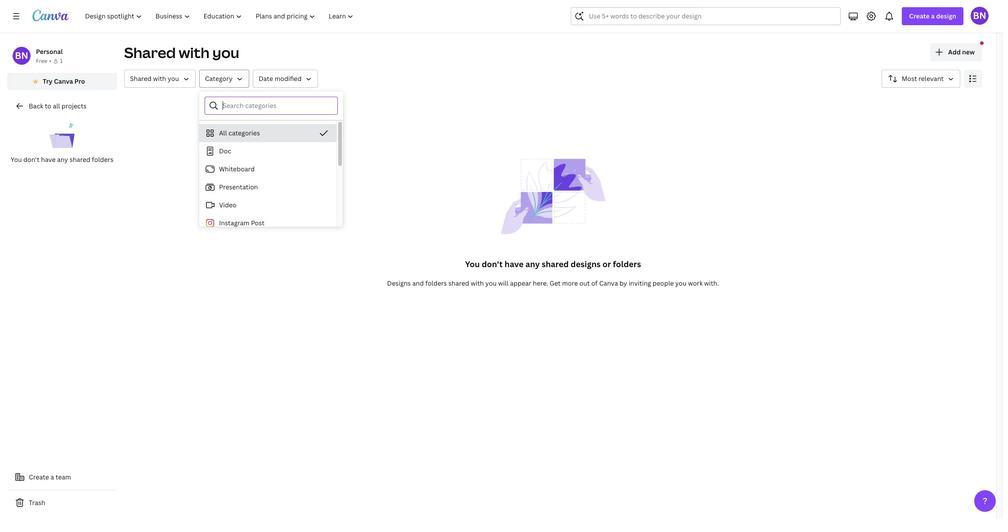 Task type: locate. For each thing, give the bounding box(es) containing it.
1 horizontal spatial have
[[505, 259, 524, 269]]

create
[[909, 12, 930, 20], [29, 473, 49, 481]]

0 vertical spatial canva
[[54, 77, 73, 85]]

create a team
[[29, 473, 71, 481]]

create a design
[[909, 12, 956, 20]]

a inside dropdown button
[[931, 12, 935, 20]]

folders
[[92, 155, 113, 164], [613, 259, 641, 269], [425, 279, 447, 287]]

1 vertical spatial you
[[465, 259, 480, 269]]

1 vertical spatial ben nelson image
[[13, 47, 31, 65]]

2 vertical spatial with
[[471, 279, 484, 287]]

list box containing all categories
[[199, 124, 337, 358]]

a for design
[[931, 12, 935, 20]]

canva inside button
[[54, 77, 73, 85]]

a
[[931, 12, 935, 20], [51, 473, 54, 481]]

create left 'design'
[[909, 12, 930, 20]]

0 horizontal spatial you
[[11, 155, 22, 164]]

0 horizontal spatial folders
[[92, 155, 113, 164]]

you don't have any shared designs or folders
[[465, 259, 641, 269]]

ben nelson image
[[971, 7, 989, 25], [13, 47, 31, 65]]

1 horizontal spatial ben nelson image
[[971, 7, 989, 25]]

shared
[[70, 155, 90, 164], [542, 259, 569, 269], [449, 279, 469, 287]]

0 vertical spatial have
[[41, 155, 56, 164]]

work
[[688, 279, 703, 287]]

free •
[[36, 57, 51, 65]]

create inside create a design dropdown button
[[909, 12, 930, 20]]

shared
[[124, 43, 176, 62], [130, 74, 151, 83]]

with inside owner button
[[153, 74, 166, 83]]

1 horizontal spatial a
[[931, 12, 935, 20]]

free
[[36, 57, 47, 65]]

people
[[653, 279, 674, 287]]

0 vertical spatial don't
[[23, 155, 40, 164]]

0 vertical spatial a
[[931, 12, 935, 20]]

1 vertical spatial canva
[[599, 279, 618, 287]]

1 vertical spatial shared
[[542, 259, 569, 269]]

bn button
[[971, 7, 989, 25]]

all categories option
[[199, 124, 337, 142]]

0 vertical spatial you
[[11, 155, 22, 164]]

back
[[29, 102, 43, 110]]

instagram post button
[[199, 214, 337, 232]]

create inside create a team 'button'
[[29, 473, 49, 481]]

1 vertical spatial with
[[153, 74, 166, 83]]

0 horizontal spatial create
[[29, 473, 49, 481]]

shared with you
[[124, 43, 239, 62], [130, 74, 179, 83]]

ben nelson image
[[971, 7, 989, 25]]

Date modified button
[[253, 70, 318, 88]]

0 horizontal spatial shared
[[70, 155, 90, 164]]

designs and folders shared with you will appear here. get more out of canva by inviting people you work with.
[[387, 279, 719, 287]]

1 vertical spatial have
[[505, 259, 524, 269]]

all categories button
[[199, 124, 337, 142]]

0 horizontal spatial have
[[41, 155, 56, 164]]

don't for you don't have any shared designs or folders
[[482, 259, 503, 269]]

None search field
[[571, 7, 841, 25]]

ben nelson image left the free
[[13, 47, 31, 65]]

any
[[57, 155, 68, 164], [526, 259, 540, 269]]

1 vertical spatial shared
[[130, 74, 151, 83]]

1 vertical spatial any
[[526, 259, 540, 269]]

doc option
[[199, 142, 337, 160]]

try canva pro
[[43, 77, 85, 85]]

0 vertical spatial create
[[909, 12, 930, 20]]

2 vertical spatial shared
[[449, 279, 469, 287]]

ben nelson image for ben nelson icon
[[971, 7, 989, 25]]

or
[[603, 259, 611, 269]]

category
[[205, 74, 233, 83]]

pro
[[74, 77, 85, 85]]

have
[[41, 155, 56, 164], [505, 259, 524, 269]]

don't
[[23, 155, 40, 164], [482, 259, 503, 269]]

with.
[[704, 279, 719, 287]]

1 horizontal spatial create
[[909, 12, 930, 20]]

modified
[[275, 74, 302, 83]]

with
[[179, 43, 210, 62], [153, 74, 166, 83], [471, 279, 484, 287]]

projects
[[62, 102, 87, 110]]

create left team
[[29, 473, 49, 481]]

whiteboard button
[[199, 160, 337, 178]]

0 horizontal spatial ben nelson image
[[13, 47, 31, 65]]

canva
[[54, 77, 73, 85], [599, 279, 618, 287]]

1 vertical spatial shared with you
[[130, 74, 179, 83]]

you
[[11, 155, 22, 164], [465, 259, 480, 269]]

relevant
[[919, 74, 944, 83]]

have for you don't have any shared folders
[[41, 155, 56, 164]]

2 horizontal spatial shared
[[542, 259, 569, 269]]

ben nelson image right 'design'
[[971, 7, 989, 25]]

you
[[212, 43, 239, 62], [168, 74, 179, 83], [485, 279, 497, 287], [675, 279, 687, 287]]

most relevant
[[902, 74, 944, 83]]

0 horizontal spatial canva
[[54, 77, 73, 85]]

instagram post
[[219, 219, 265, 227]]

1 horizontal spatial you
[[465, 259, 480, 269]]

trash link
[[7, 494, 117, 512]]

0 vertical spatial shared
[[124, 43, 176, 62]]

add new button
[[930, 43, 982, 61]]

will
[[498, 279, 509, 287]]

by
[[620, 279, 627, 287]]

0 horizontal spatial a
[[51, 473, 54, 481]]

top level navigation element
[[79, 7, 361, 25]]

shared for folders
[[70, 155, 90, 164]]

1 vertical spatial create
[[29, 473, 49, 481]]

doc button
[[199, 142, 337, 160]]

Search categories search field
[[223, 97, 332, 114]]

0 horizontal spatial with
[[153, 74, 166, 83]]

a left team
[[51, 473, 54, 481]]

1 vertical spatial a
[[51, 473, 54, 481]]

Category button
[[199, 70, 249, 88]]

all categories
[[219, 129, 260, 137]]

1 horizontal spatial folders
[[425, 279, 447, 287]]

canva right try
[[54, 77, 73, 85]]

2 horizontal spatial folders
[[613, 259, 641, 269]]

new
[[962, 48, 975, 56]]

1 horizontal spatial don't
[[482, 259, 503, 269]]

presentation button
[[199, 178, 337, 196]]

canva right of on the right bottom of the page
[[599, 279, 618, 287]]

0 vertical spatial with
[[179, 43, 210, 62]]

designs
[[387, 279, 411, 287]]

1 vertical spatial don't
[[482, 259, 503, 269]]

all
[[219, 129, 227, 137]]

1 horizontal spatial shared
[[449, 279, 469, 287]]

video button
[[199, 196, 337, 214]]

appear
[[510, 279, 531, 287]]

2 horizontal spatial with
[[471, 279, 484, 287]]

2 vertical spatial folders
[[425, 279, 447, 287]]

designs
[[571, 259, 601, 269]]

create for create a design
[[909, 12, 930, 20]]

to
[[45, 102, 51, 110]]

shared with you inside owner button
[[130, 74, 179, 83]]

a inside 'button'
[[51, 473, 54, 481]]

1 horizontal spatial any
[[526, 259, 540, 269]]

0 horizontal spatial don't
[[23, 155, 40, 164]]

list box
[[199, 124, 337, 358]]

0 vertical spatial any
[[57, 155, 68, 164]]

0 vertical spatial folders
[[92, 155, 113, 164]]

video option
[[199, 196, 337, 214]]

out
[[580, 279, 590, 287]]

0 vertical spatial ben nelson image
[[971, 7, 989, 25]]

0 horizontal spatial any
[[57, 155, 68, 164]]

0 vertical spatial shared
[[70, 155, 90, 164]]

ben nelson element
[[13, 47, 31, 65]]

a left 'design'
[[931, 12, 935, 20]]

inviting
[[629, 279, 651, 287]]



Task type: describe. For each thing, give the bounding box(es) containing it.
0 vertical spatial shared with you
[[124, 43, 239, 62]]

try
[[43, 77, 52, 85]]

design
[[936, 12, 956, 20]]

back to all projects link
[[7, 97, 117, 115]]

whiteboard
[[219, 165, 255, 173]]

1
[[60, 57, 63, 65]]

whiteboard option
[[199, 160, 337, 178]]

you inside owner button
[[168, 74, 179, 83]]

•
[[49, 57, 51, 65]]

get
[[550, 279, 561, 287]]

here.
[[533, 279, 548, 287]]

trash
[[29, 498, 45, 507]]

most
[[902, 74, 917, 83]]

instagram
[[219, 219, 249, 227]]

you for you don't have any shared folders
[[11, 155, 22, 164]]

add
[[948, 48, 961, 56]]

shared for designs
[[542, 259, 569, 269]]

1 horizontal spatial with
[[179, 43, 210, 62]]

1 horizontal spatial canva
[[599, 279, 618, 287]]

date
[[259, 74, 273, 83]]

presentation option
[[199, 178, 337, 196]]

categories
[[229, 129, 260, 137]]

more
[[562, 279, 578, 287]]

presentation
[[219, 183, 258, 191]]

Search search field
[[589, 8, 823, 25]]

post
[[251, 219, 265, 227]]

Owner button
[[124, 70, 196, 88]]

all
[[53, 102, 60, 110]]

personal
[[36, 47, 63, 56]]

of
[[591, 279, 598, 287]]

shared inside owner button
[[130, 74, 151, 83]]

and
[[412, 279, 424, 287]]

create a team button
[[7, 468, 117, 486]]

team
[[56, 473, 71, 481]]

any for folders
[[57, 155, 68, 164]]

a for team
[[51, 473, 54, 481]]

have for you don't have any shared designs or folders
[[505, 259, 524, 269]]

you don't have any shared folders
[[11, 155, 113, 164]]

you for you don't have any shared designs or folders
[[465, 259, 480, 269]]

Sort by button
[[882, 70, 960, 88]]

date modified
[[259, 74, 302, 83]]

try canva pro button
[[7, 73, 117, 90]]

doc
[[219, 147, 231, 155]]

1 vertical spatial folders
[[613, 259, 641, 269]]

ben nelson image for ben nelson element
[[13, 47, 31, 65]]

video
[[219, 201, 236, 209]]

instagram post option
[[199, 214, 337, 232]]

any for designs
[[526, 259, 540, 269]]

back to all projects
[[29, 102, 87, 110]]

create for create a team
[[29, 473, 49, 481]]

create a design button
[[902, 7, 964, 25]]

add new
[[948, 48, 975, 56]]

don't for you don't have any shared folders
[[23, 155, 40, 164]]



Task type: vqa. For each thing, say whether or not it's contained in the screenshot.
the leftmost A
yes



